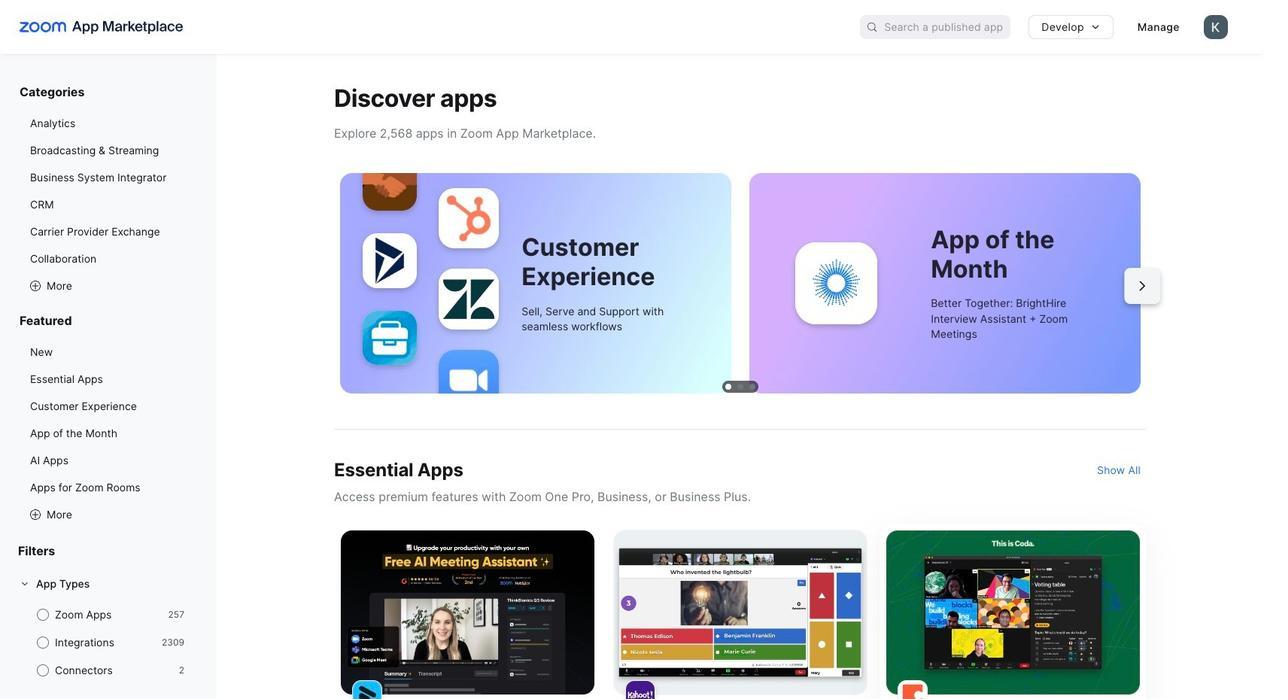 Task type: describe. For each thing, give the bounding box(es) containing it.
Search text field
[[885, 16, 1011, 38]]



Task type: locate. For each thing, give the bounding box(es) containing it.
banner
[[0, 0, 1265, 54]]

search a published app element
[[861, 15, 1011, 39]]



Task type: vqa. For each thing, say whether or not it's contained in the screenshot.
the note taking related to 'Note Taking' link
no



